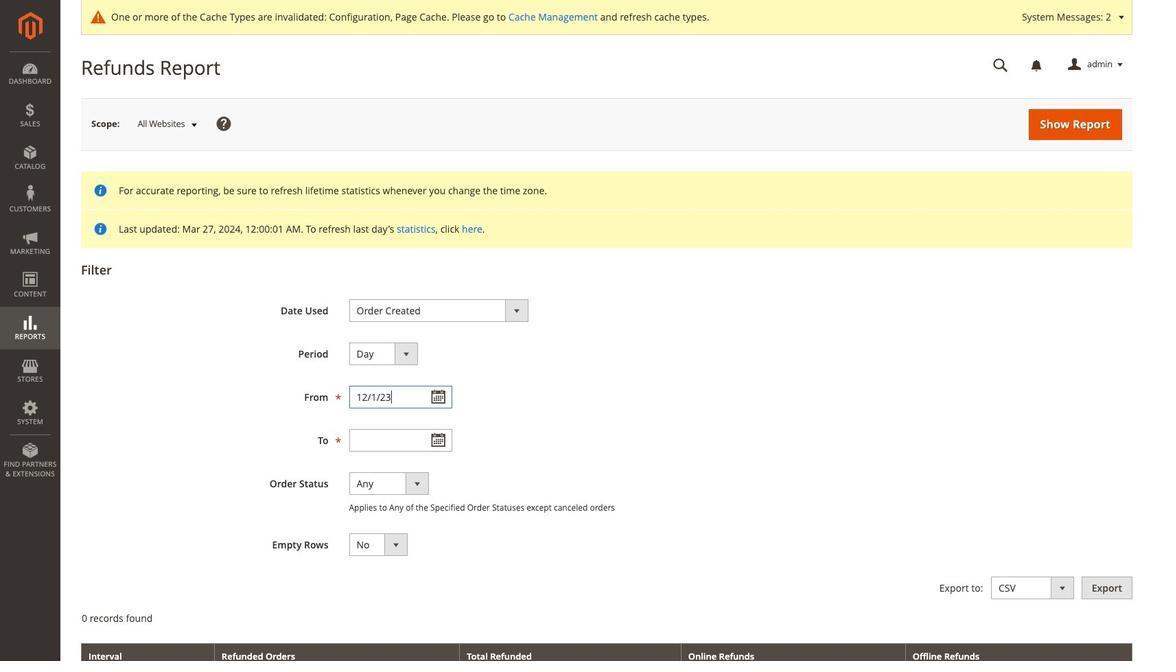 Task type: locate. For each thing, give the bounding box(es) containing it.
menu bar
[[0, 52, 60, 486]]

None text field
[[349, 386, 452, 409], [349, 429, 452, 452], [349, 386, 452, 409], [349, 429, 452, 452]]

None text field
[[984, 53, 1018, 77]]



Task type: describe. For each thing, give the bounding box(es) containing it.
magento admin panel image
[[18, 12, 42, 40]]



Task type: vqa. For each thing, say whether or not it's contained in the screenshot.
text box
yes



